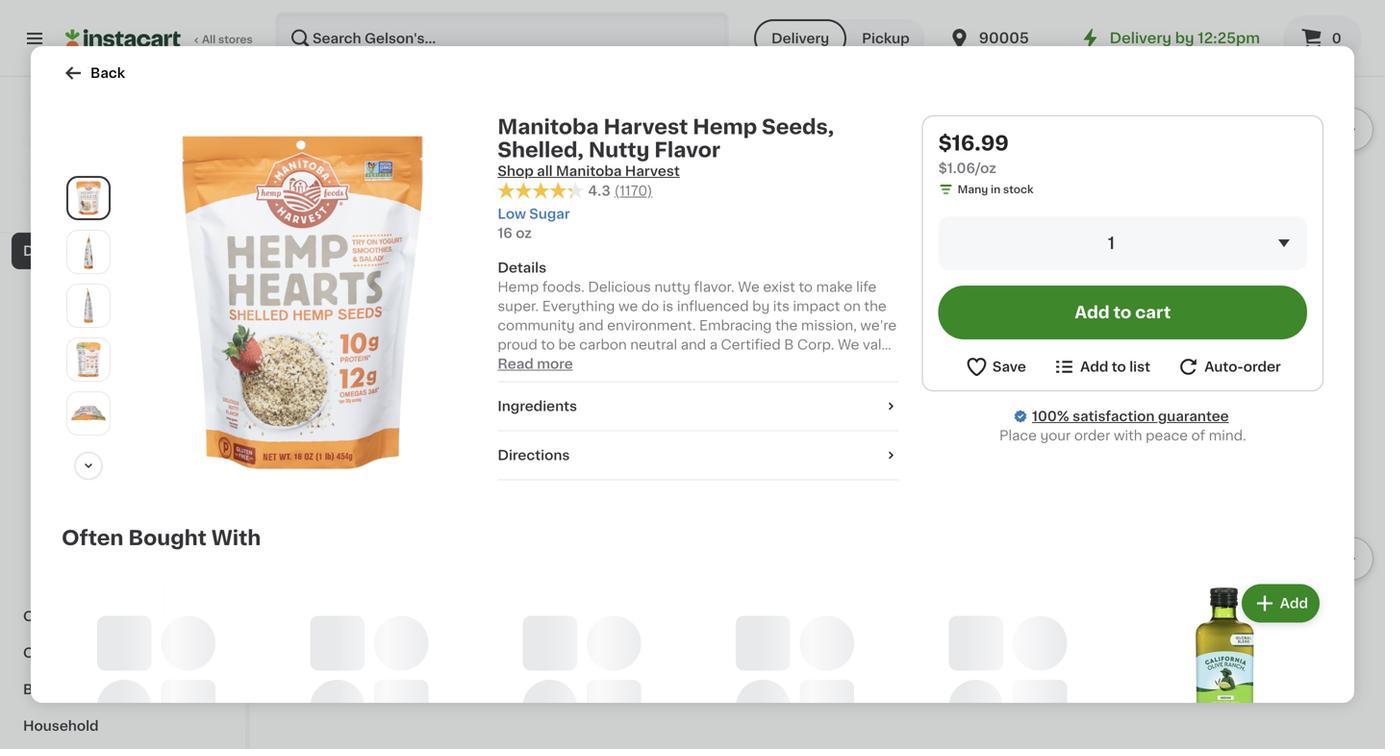 Task type: vqa. For each thing, say whether or not it's contained in the screenshot.
Product group containing 5
yes



Task type: locate. For each thing, give the bounding box(es) containing it.
0 vertical spatial to
[[159, 204, 171, 215]]

sponsored badge image for product group containing 16
[[933, 295, 991, 306]]

essential inside "essential everyday split peas, yellow"
[[1147, 638, 1208, 652]]

1 vertical spatial pasta
[[35, 317, 72, 331]]

everyday for essential everyday split green peas 16 oz
[[997, 638, 1061, 652]]

gelson's roasted & salted pumpkin seeds
[[503, 202, 683, 234]]

0 horizontal spatial everyday
[[57, 166, 109, 177]]

oz down "melissa's"
[[523, 676, 536, 687]]

split
[[1064, 638, 1094, 652], [1279, 638, 1309, 652]]

in
[[991, 184, 1001, 195], [1200, 259, 1210, 270], [341, 277, 351, 287], [770, 277, 780, 287], [985, 277, 995, 287]]

oz right 7
[[297, 657, 310, 668]]

essential everyday split green peas 16 oz
[[933, 638, 1094, 687]]

99 inside 2 99
[[959, 614, 973, 624]]

2 horizontal spatial everyday
[[1212, 638, 1275, 652]]

salted
[[640, 202, 683, 215]]

100%
[[49, 185, 78, 196], [1032, 410, 1069, 423]]

seeds, up 16 oz
[[933, 221, 979, 234]]

harvest down $16.99 $1.06/oz
[[1000, 202, 1053, 215]]

goods down condiments & sauces
[[81, 646, 127, 660]]

99 for gelson's fried green peas
[[315, 614, 330, 624]]

gelson's fried green peas 7 oz
[[289, 638, 466, 668]]

2 vertical spatial seeds,
[[933, 221, 979, 234]]

0 vertical spatial item carousel region
[[289, 0, 1374, 319]]

oz
[[516, 227, 532, 240], [302, 258, 315, 268], [947, 258, 960, 268], [297, 657, 310, 668], [738, 676, 751, 687], [523, 676, 536, 687], [947, 676, 960, 687]]

rewards
[[110, 204, 157, 215]]

essential down 2 99
[[933, 638, 994, 652]]

0 horizontal spatial seeds,
[[421, 202, 467, 215]]

1 horizontal spatial delivery
[[1110, 31, 1172, 45]]

everyday for essential everyday split peas, yellow
[[1212, 638, 1275, 652]]

0 horizontal spatial 0.5
[[503, 676, 521, 687]]

hemp
[[693, 117, 757, 137], [1056, 202, 1098, 215]]

household
[[23, 720, 99, 733]]

mushrooms,
[[770, 638, 853, 652], [503, 657, 587, 671]]

split for essential everyday split green peas 16 oz
[[1064, 638, 1094, 652]]

seeds, right chia at top
[[421, 202, 467, 215]]

$ inside $ 4 99
[[507, 177, 514, 188]]

1 horizontal spatial split
[[1279, 638, 1309, 652]]

0 vertical spatial nutty
[[589, 140, 650, 160]]

0 horizontal spatial $
[[292, 177, 299, 188]]

0 vertical spatial 100% satisfaction guarantee
[[49, 185, 204, 196]]

& down (1170) button
[[625, 202, 636, 215]]

16 down low
[[498, 227, 513, 240]]

1 horizontal spatial flavor
[[1081, 221, 1122, 234]]

sides
[[139, 354, 177, 367]]

$ for 16
[[937, 177, 944, 188]]

save button
[[965, 355, 1026, 379]]

directions
[[498, 449, 570, 462]]

add inside add to list "button"
[[1080, 360, 1109, 374]]

1 horizontal spatial satisfaction
[[1073, 410, 1155, 423]]

5 99 up gelson's fried green peas 7 oz
[[299, 613, 330, 633]]

0 horizontal spatial manitoba
[[498, 117, 599, 137]]

hemp inside the manitoba harvest hemp seeds, shelled, nutty flavor
[[1056, 202, 1098, 215]]

99 up phillips in the right bottom of the page
[[744, 614, 759, 624]]

delivery left "by"
[[1110, 31, 1172, 45]]

goods up the rices & grains
[[52, 244, 98, 258]]

0 vertical spatial seeds,
[[762, 117, 834, 137]]

item carousel region
[[289, 0, 1374, 319], [289, 396, 1374, 742]]

1 vertical spatial 100%
[[1032, 410, 1069, 423]]

order inside auto-order button
[[1244, 360, 1281, 374]]

0 horizontal spatial dry
[[23, 244, 48, 258]]

0 horizontal spatial essential
[[933, 638, 994, 652]]

rices & grains link
[[12, 269, 234, 306]]

5 up gelson's fried green peas 7 oz
[[299, 613, 313, 633]]

0 vertical spatial 100%
[[49, 185, 78, 196]]

5 for gelson's fried green peas
[[299, 613, 313, 633]]

save
[[173, 204, 199, 215]]

dry
[[23, 244, 48, 258], [349, 351, 388, 371]]

foods
[[90, 62, 133, 75]]

shelled, up all
[[498, 140, 584, 160]]

0 horizontal spatial split
[[1064, 638, 1094, 652]]

1 vertical spatial canned
[[23, 646, 78, 660]]

flavor
[[654, 140, 721, 160], [1081, 221, 1122, 234]]

peas inside essential everyday split green peas 16 oz
[[978, 657, 1011, 671]]

1 horizontal spatial more
[[1297, 354, 1333, 368]]

0 horizontal spatial green
[[388, 638, 429, 652]]

0 button
[[1283, 15, 1362, 62]]

2 5 99 from the left
[[729, 613, 759, 633]]

with
[[211, 528, 261, 549]]

1 vertical spatial 100% satisfaction guarantee
[[1032, 410, 1229, 423]]

everyday inside essential everyday split green peas 16 oz
[[997, 638, 1061, 652]]

everyday inside everyday store prices link
[[57, 166, 109, 177]]

canned down noodles
[[35, 427, 88, 441]]

seeds, inside the manitoba harvest hemp seeds, shelled, nutty flavor
[[933, 221, 979, 234]]

organic
[[289, 221, 342, 234]]

1 vertical spatial nutty
[[1039, 221, 1078, 234]]

1 horizontal spatial gelson's
[[289, 638, 347, 652]]

prices
[[142, 166, 176, 177]]

99 right the 4
[[530, 177, 545, 188]]

oz right "12"
[[302, 258, 315, 268]]

1 horizontal spatial seeds
[[566, 221, 608, 234]]

essential up peas,
[[1147, 638, 1208, 652]]

sauces right pizza
[[128, 464, 178, 477]]

1 horizontal spatial sponsored badge image
[[1147, 277, 1206, 288]]

oz down 2
[[947, 676, 960, 687]]

1 vertical spatial flavor
[[1081, 221, 1122, 234]]

0 vertical spatial satisfaction
[[81, 185, 146, 196]]

1 horizontal spatial many in stock button
[[1147, 0, 1347, 276]]

99 inside 6 99
[[530, 614, 545, 624]]

0 horizontal spatial sponsored badge image
[[933, 295, 991, 306]]

100% satisfaction guarantee link
[[1032, 407, 1229, 426]]

0 vertical spatial seeds
[[566, 221, 608, 234]]

& up grains
[[101, 244, 112, 258]]

oz inside 'melissa's chanterelle mushrooms, dried 0.5 oz'
[[523, 676, 536, 687]]

to
[[159, 204, 171, 215], [1114, 304, 1132, 321], [1112, 360, 1126, 374]]

1 5 from the left
[[299, 613, 313, 633]]

to left cart
[[1114, 304, 1132, 321]]

seeds, inside manitoba harvest hemp seeds, shelled, nutty flavor shop all manitoba harvest
[[762, 117, 834, 137]]

pasta & pizza sauces
[[35, 464, 178, 477]]

sponsored badge image for product group containing many in stock
[[1147, 277, 1206, 288]]

16 oz
[[933, 258, 960, 268]]

1 5 99 from the left
[[299, 613, 330, 633]]

your
[[1040, 429, 1071, 443]]

noodles link
[[12, 379, 234, 416]]

0 vertical spatial manitoba
[[498, 117, 599, 137]]

manitoba down $ 16 99
[[933, 202, 997, 215]]

goods left read
[[392, 351, 463, 371]]

oz inside essential everyday split green peas 16 oz
[[947, 676, 960, 687]]

$ down best
[[292, 177, 299, 188]]

everyday inside "essential everyday split peas, yellow"
[[1212, 638, 1275, 652]]

5 up phillips in the right bottom of the page
[[729, 613, 742, 633]]

0 vertical spatial canned
[[35, 427, 88, 441]]

nutty inside the manitoba harvest hemp seeds, shelled, nutty flavor
[[1039, 221, 1078, 234]]

16
[[944, 176, 966, 196], [498, 227, 513, 240], [933, 258, 944, 268], [933, 676, 944, 687]]

0.5 inside 'melissa's chanterelle mushrooms, dried 0.5 oz'
[[503, 676, 521, 687]]

liquor
[[23, 208, 67, 221]]

pickup
[[862, 32, 910, 45]]

to inside add to list "button"
[[1112, 360, 1126, 374]]

sponsored badge image down 16 oz
[[933, 295, 991, 306]]

canned for canned goods & soups
[[23, 646, 78, 660]]

1 horizontal spatial harvest
[[1000, 202, 1053, 215]]

grains
[[90, 281, 134, 294]]

90005 button
[[948, 12, 1064, 65]]

4.3 (1170)
[[588, 184, 653, 198]]

1 essential from the left
[[933, 638, 994, 652]]

1 horizontal spatial hemp
[[1056, 202, 1098, 215]]

mushrooms, down "melissa's"
[[503, 657, 587, 671]]

manitoba up all
[[498, 117, 599, 137]]

100% satisfaction guarantee inside 100% satisfaction guarantee button
[[49, 185, 204, 196]]

wine
[[23, 98, 58, 112]]

hard
[[23, 135, 57, 148]]

(1170)
[[614, 184, 653, 198]]

1 item carousel region from the top
[[289, 0, 1374, 319]]

manitoba harvest hemp seeds, shelled, nutty flavor
[[933, 202, 1122, 234]]

0 vertical spatial harvest
[[604, 117, 688, 137]]

enlarge nuts, seeds & dried fruit manitoba harvest hemp seeds, shelled, nutty flavor angle_back (opens in a new tab) image
[[71, 342, 106, 377]]

flavor up 1
[[1081, 221, 1122, 234]]

2 essential from the left
[[1147, 638, 1208, 652]]

$ inside $ 16 99
[[937, 177, 944, 188]]

often
[[62, 528, 124, 549]]

12 oz
[[289, 258, 315, 268]]

oz down low
[[516, 227, 532, 240]]

split inside essential everyday split green peas 16 oz
[[1064, 638, 1094, 652]]

2 5 from the left
[[729, 613, 742, 633]]

0 horizontal spatial shelled,
[[498, 140, 584, 160]]

0 vertical spatial green
[[388, 638, 429, 652]]

delivery left pickup button
[[772, 32, 829, 45]]

0 vertical spatial peas
[[433, 638, 466, 652]]

melissa's chanterelle mushrooms, dried 0.5 oz
[[503, 638, 647, 687]]

1 horizontal spatial mushrooms,
[[770, 638, 853, 652]]

1 vertical spatial satisfaction
[[1073, 410, 1155, 423]]

16 down 2
[[933, 676, 944, 687]]

0 vertical spatial shelled,
[[498, 140, 584, 160]]

None search field
[[275, 12, 729, 65]]

1 split from the left
[[1064, 638, 1094, 652]]

2 $ from the left
[[507, 177, 514, 188]]

2 many in stock button from the left
[[1147, 0, 1347, 276]]

sauces
[[128, 464, 178, 477], [126, 610, 177, 623]]

1 horizontal spatial dry
[[349, 351, 388, 371]]

everyday
[[57, 166, 109, 177], [997, 638, 1061, 652], [1212, 638, 1275, 652]]

0 vertical spatial goods
[[52, 244, 98, 258]]

1 horizontal spatial seeds,
[[762, 117, 834, 137]]

hemp for manitoba harvest hemp seeds, shelled, nutty flavor shop all manitoba harvest
[[693, 117, 757, 137]]

nutty inside manitoba harvest hemp seeds, shelled, nutty flavor shop all manitoba harvest
[[589, 140, 650, 160]]

1 vertical spatial shelled,
[[982, 221, 1036, 234]]

1 0.5 from the left
[[718, 676, 736, 687]]

5 99 for phillips
[[729, 613, 759, 633]]

99 down $1.06/oz
[[968, 177, 983, 188]]

all
[[202, 34, 216, 45]]

green down 2
[[933, 657, 974, 671]]

harvest up harvest
[[604, 117, 688, 137]]

essential for green
[[933, 638, 994, 652]]

99 up gelson's fried green peas 7 oz
[[315, 614, 330, 624]]

1 horizontal spatial 0.5
[[718, 676, 736, 687]]

0 vertical spatial flavor
[[654, 140, 721, 160]]

shelled, inside the manitoba harvest hemp seeds, shelled, nutty flavor
[[982, 221, 1036, 234]]

flavor up harvest
[[654, 140, 721, 160]]

1 many in stock button from the left
[[718, 0, 917, 294]]

2 item carousel region from the top
[[289, 396, 1374, 742]]

1 vertical spatial sponsored badge image
[[933, 295, 991, 306]]

2 split from the left
[[1279, 638, 1309, 652]]

0 vertical spatial sponsored badge image
[[1147, 277, 1206, 288]]

to left save
[[159, 204, 171, 215]]

nutty for manitoba harvest hemp seeds, shelled, nutty flavor shop all manitoba harvest
[[589, 140, 650, 160]]

1 vertical spatial guarantee
[[1158, 410, 1229, 423]]

gelson's down cider
[[60, 204, 107, 215]]

5 99 for gelson's
[[299, 613, 330, 633]]

stores
[[218, 34, 253, 45]]

harvest inside the manitoba harvest hemp seeds, shelled, nutty flavor
[[1000, 202, 1053, 215]]

guarantee up save
[[148, 185, 204, 196]]

item carousel region containing 10
[[289, 0, 1374, 319]]

more dry goods link
[[289, 349, 463, 372]]

manitoba inside manitoba harvest hemp seeds, shelled, nutty flavor shop all manitoba harvest
[[498, 117, 599, 137]]

0.5 down oyster
[[718, 676, 736, 687]]

flavor inside manitoba harvest hemp seeds, shelled, nutty flavor shop all manitoba harvest
[[654, 140, 721, 160]]

0 horizontal spatial more
[[289, 351, 344, 371]]

gelson's inside gelson's roasted & salted pumpkin seeds
[[503, 202, 562, 215]]

satisfaction up place your order with peace of mind.
[[1073, 410, 1155, 423]]

seeds inside gelson's roasted & salted pumpkin seeds
[[566, 221, 608, 234]]

to inside add to cart button
[[1114, 304, 1132, 321]]

0 horizontal spatial peas
[[433, 638, 466, 652]]

& inside gelson's roasted & salted pumpkin seeds
[[625, 202, 636, 215]]

prepared
[[23, 62, 87, 75]]

seeds, down delivery button
[[762, 117, 834, 137]]

0 vertical spatial hemp
[[693, 117, 757, 137]]

16 inside low sugar 16 oz
[[498, 227, 513, 240]]

pasta for pasta
[[35, 317, 72, 331]]

hemp inside manitoba harvest hemp seeds, shelled, nutty flavor shop all manitoba harvest
[[693, 117, 757, 137]]

rices & grains
[[35, 281, 134, 294]]

many in stock button
[[718, 0, 917, 294], [1147, 0, 1347, 276]]

seeds up condiments
[[35, 537, 77, 550]]

dried
[[590, 657, 627, 671]]

0 horizontal spatial gelson's
[[60, 204, 107, 215]]

1 horizontal spatial peas
[[978, 657, 1011, 671]]

manitoba inside the manitoba harvest hemp seeds, shelled, nutty flavor
[[933, 202, 997, 215]]

shelled, for manitoba harvest hemp seeds, shelled, nutty flavor
[[982, 221, 1036, 234]]

oz down oyster
[[738, 676, 751, 687]]

99 for phillips mushrooms, dried, oyster
[[744, 614, 759, 624]]

1 vertical spatial to
[[1114, 304, 1132, 321]]

16 inside essential everyday split green peas 16 oz
[[933, 676, 944, 687]]

gelson's up 7
[[289, 638, 347, 652]]

0 vertical spatial guarantee
[[148, 185, 204, 196]]

flavor for manitoba harvest hemp seeds, shelled, nutty flavor shop all manitoba harvest
[[654, 140, 721, 160]]

pasta down rices
[[35, 317, 72, 331]]

nutty for manitoba harvest hemp seeds, shelled, nutty flavor
[[1039, 221, 1078, 234]]

1 horizontal spatial 5 99
[[729, 613, 759, 633]]

$1.06/oz
[[939, 162, 996, 175]]

harvest
[[625, 164, 680, 178]]

0 vertical spatial mushrooms,
[[770, 638, 853, 652]]

canned up breakfast
[[23, 646, 78, 660]]

5
[[299, 613, 313, 633], [729, 613, 742, 633]]

flavor inside the manitoba harvest hemp seeds, shelled, nutty flavor
[[1081, 221, 1122, 234]]

nuts, seeds & dried fruit manitoba harvest hemp seeds, shelled, nutty flavor hero image
[[131, 131, 475, 475]]

1 $ from the left
[[292, 177, 299, 188]]

1 vertical spatial seeds,
[[421, 202, 467, 215]]

sauces up soups
[[126, 610, 177, 623]]

satisfaction up add gelson's rewards to save
[[81, 185, 146, 196]]

read more
[[498, 358, 573, 371]]

5 99 up phillips in the right bottom of the page
[[729, 613, 759, 633]]

mushrooms, inside phillips mushrooms, dried, oyster 0.5 oz
[[770, 638, 853, 652]]

$ up low
[[507, 177, 514, 188]]

$ for 10
[[292, 177, 299, 188]]

split for essential everyday split peas, yellow
[[1279, 638, 1309, 652]]

5 99
[[299, 613, 330, 633], [729, 613, 759, 633]]

0.5 down "melissa's"
[[503, 676, 521, 687]]

sponsored badge image
[[1147, 277, 1206, 288], [933, 295, 991, 306]]

seeds, for manitoba harvest hemp seeds, shelled, nutty flavor
[[933, 221, 979, 234]]

99
[[530, 177, 545, 188], [968, 177, 983, 188], [315, 614, 330, 624], [744, 614, 759, 624], [530, 614, 545, 624], [959, 614, 973, 624]]

99 right 2
[[959, 614, 973, 624]]

99 right "6"
[[530, 614, 545, 624]]

16 down $ 16 99
[[933, 258, 944, 268]]

essential inside essential everyday split green peas 16 oz
[[933, 638, 994, 652]]

pasta up rices & grains link
[[116, 244, 155, 258]]

100% satisfaction guarantee down store
[[49, 185, 204, 196]]

1 vertical spatial peas
[[978, 657, 1011, 671]]

harvest for manitoba harvest hemp seeds, shelled, nutty flavor
[[1000, 202, 1053, 215]]

1 horizontal spatial 5
[[729, 613, 742, 633]]

to inside add gelson's rewards to save link
[[159, 204, 171, 215]]

seeds down roasted
[[566, 221, 608, 234]]

beer & cider link
[[12, 160, 234, 196]]

seeds link
[[12, 525, 234, 562]]

$ inside $ 10 49
[[292, 177, 299, 188]]

1 vertical spatial item carousel region
[[289, 396, 1374, 742]]

0 horizontal spatial nutty
[[589, 140, 650, 160]]

2 horizontal spatial seeds,
[[933, 221, 979, 234]]

stock
[[1003, 184, 1034, 195], [1212, 259, 1243, 270], [353, 277, 384, 287], [783, 277, 813, 287], [997, 277, 1028, 287]]

shelled, inside manitoba harvest hemp seeds, shelled, nutty flavor shop all manitoba harvest
[[498, 140, 584, 160]]

1 horizontal spatial $
[[507, 177, 514, 188]]

more
[[537, 358, 573, 371]]

0 horizontal spatial flavor
[[654, 140, 721, 160]]

pasta & pizza sauces link
[[12, 452, 234, 489]]

product group
[[933, 0, 1132, 311], [1147, 0, 1347, 293], [503, 403, 703, 689], [718, 403, 917, 689], [933, 403, 1132, 689], [1126, 581, 1324, 749]]

0 horizontal spatial 100% satisfaction guarantee
[[49, 185, 204, 196]]

mushrooms, left dried, at the bottom of page
[[770, 638, 853, 652]]

$
[[292, 177, 299, 188], [507, 177, 514, 188], [937, 177, 944, 188]]

mushrooms, inside 'melissa's chanterelle mushrooms, dried 0.5 oz'
[[503, 657, 587, 671]]

by
[[1175, 31, 1194, 45]]

split inside "essential everyday split peas, yellow"
[[1279, 638, 1309, 652]]

2 0.5 from the left
[[503, 676, 521, 687]]

of
[[1192, 429, 1205, 443]]

3 $ from the left
[[937, 177, 944, 188]]

0 horizontal spatial 5 99
[[299, 613, 330, 633]]

shelled, down $ 16 99
[[982, 221, 1036, 234]]

1 vertical spatial green
[[933, 657, 974, 671]]

0 horizontal spatial many in stock button
[[718, 0, 917, 294]]

pasta inside 'link'
[[35, 317, 72, 331]]

gelson's up pumpkin
[[503, 202, 562, 215]]

$ down $1.06/oz
[[937, 177, 944, 188]]

item carousel region containing 5
[[289, 396, 1374, 742]]

1 vertical spatial manitoba
[[933, 202, 997, 215]]

99 for melissa's chanterelle mushrooms, dried
[[530, 614, 545, 624]]

1 vertical spatial harvest
[[1000, 202, 1053, 215]]

2 vertical spatial pasta
[[35, 464, 72, 477]]

guarantee inside 100% satisfaction guarantee link
[[1158, 410, 1229, 423]]

2 99
[[944, 613, 973, 633]]

1 horizontal spatial order
[[1244, 360, 1281, 374]]

0 horizontal spatial 5
[[299, 613, 313, 633]]

1 horizontal spatial manitoba
[[933, 202, 997, 215]]

1 horizontal spatial green
[[933, 657, 974, 671]]

4
[[514, 176, 529, 196]]

12
[[289, 258, 300, 268]]

enlarge nuts, seeds & dried fruit manitoba harvest hemp seeds, shelled, nutty flavor angle_top (opens in a new tab) image
[[71, 396, 106, 431]]

green inside essential everyday split green peas 16 oz
[[933, 657, 974, 671]]

0.5 inside phillips mushrooms, dried, oyster 0.5 oz
[[718, 676, 736, 687]]

1 vertical spatial order
[[1074, 429, 1110, 443]]

peas,
[[1147, 657, 1184, 671]]

100% satisfaction guarantee up with
[[1032, 410, 1229, 423]]

satisfaction inside button
[[81, 185, 146, 196]]

sponsored badge image up cart
[[1147, 277, 1206, 288]]

0 horizontal spatial hemp
[[693, 117, 757, 137]]

canned for canned tomato
[[35, 427, 88, 441]]

add gelson's rewards to save
[[35, 204, 199, 215]]

seeds
[[566, 221, 608, 234], [35, 537, 77, 550]]

delivery for delivery by 12:25pm
[[1110, 31, 1172, 45]]

guarantee up of
[[1158, 410, 1229, 423]]

oz inside low sugar 16 oz
[[516, 227, 532, 240]]

harvest inside manitoba harvest hemp seeds, shelled, nutty flavor shop all manitoba harvest
[[604, 117, 688, 137]]

meals
[[81, 354, 121, 367]]

100% up your
[[1032, 410, 1069, 423]]

back
[[90, 66, 125, 80]]

gelson's inside gelson's fried green peas 7 oz
[[289, 638, 347, 652]]

delivery inside button
[[772, 32, 829, 45]]

0 horizontal spatial 100%
[[49, 185, 78, 196]]

0 horizontal spatial satisfaction
[[81, 185, 146, 196]]

add to cart
[[1075, 304, 1171, 321]]

1 horizontal spatial nutty
[[1039, 221, 1078, 234]]

0 vertical spatial order
[[1244, 360, 1281, 374]]

boxed meals & sides
[[35, 354, 177, 367]]

1 vertical spatial seeds
[[35, 537, 77, 550]]

$ for 4
[[507, 177, 514, 188]]

100% inside button
[[49, 185, 78, 196]]

gelson's
[[503, 202, 562, 215], [60, 204, 107, 215], [289, 638, 347, 652]]

99 inside $ 4 99
[[530, 177, 545, 188]]

100% down beer & cider
[[49, 185, 78, 196]]

delivery for delivery
[[772, 32, 829, 45]]

0 horizontal spatial mushrooms,
[[503, 657, 587, 671]]

2 horizontal spatial gelson's
[[503, 202, 562, 215]]

rices
[[35, 281, 72, 294]]

1 horizontal spatial everyday
[[997, 638, 1061, 652]]

2 horizontal spatial $
[[937, 177, 944, 188]]

to left list
[[1112, 360, 1126, 374]]

pasta down canned tomato
[[35, 464, 72, 477]]

green right fried
[[388, 638, 429, 652]]

oz inside gelson's fried green peas 7 oz
[[297, 657, 310, 668]]



Task type: describe. For each thing, give the bounding box(es) containing it.
often bought with
[[62, 528, 261, 549]]

90005
[[979, 31, 1029, 45]]

wine link
[[12, 87, 234, 123]]

$ 10 49
[[292, 176, 340, 196]]

peas inside gelson's fried green peas 7 oz
[[433, 638, 466, 652]]

10
[[299, 176, 323, 196]]

view more link
[[1261, 351, 1347, 371]]

hard beverages link
[[12, 123, 234, 160]]

1 vertical spatial dry
[[349, 351, 388, 371]]

oz inside phillips mushrooms, dried, oyster 0.5 oz
[[738, 676, 751, 687]]

auto-order
[[1205, 360, 1281, 374]]

& up canned goods & soups link
[[112, 610, 123, 623]]

shop
[[498, 164, 534, 178]]

place your order with peace of mind.
[[999, 429, 1246, 443]]

essential for peas,
[[1147, 638, 1208, 652]]

bob's red mill chia seeds, organic
[[289, 202, 467, 234]]

& left pizza
[[76, 464, 86, 477]]

2
[[944, 613, 957, 633]]

low sugar 16 oz
[[498, 207, 570, 240]]

liquor link
[[12, 196, 234, 233]]

pickup button
[[847, 19, 925, 58]]

99 inside $ 16 99
[[968, 177, 983, 188]]

add button for 2
[[1052, 409, 1126, 444]]

1 vertical spatial goods
[[392, 351, 463, 371]]

auto-order button
[[1177, 355, 1281, 379]]

fried
[[350, 638, 384, 652]]

1 vertical spatial sauces
[[126, 610, 177, 623]]

guarantee inside 100% satisfaction guarantee button
[[148, 185, 204, 196]]

roasted
[[565, 202, 622, 215]]

pizza
[[90, 464, 125, 477]]

0 vertical spatial sauces
[[128, 464, 178, 477]]

goods for soups
[[81, 646, 127, 660]]

tomato
[[91, 427, 142, 441]]

canned tomato
[[35, 427, 142, 441]]

household link
[[12, 708, 234, 745]]

place
[[999, 429, 1037, 443]]

details
[[498, 261, 547, 275]]

product group containing many in stock
[[1147, 0, 1347, 293]]

0 horizontal spatial seeds
[[35, 537, 77, 550]]

ingredients
[[498, 400, 577, 413]]

details button
[[498, 258, 899, 278]]

to for add to cart
[[1114, 304, 1132, 321]]

5 for phillips mushrooms, dried, oyster
[[729, 613, 742, 633]]

phillips mushrooms, dried, oyster 0.5 oz
[[718, 638, 897, 687]]

everyday store prices
[[57, 166, 176, 177]]

bob's
[[289, 202, 326, 215]]

product group containing 5
[[718, 403, 917, 689]]

0.5 for 6
[[503, 676, 521, 687]]

service type group
[[754, 19, 925, 58]]

6 99
[[514, 613, 545, 633]]

gelson's inside add gelson's rewards to save link
[[60, 204, 107, 215]]

auto-
[[1205, 360, 1244, 374]]

gelson's for gelson's roasted & salted pumpkin seeds
[[503, 202, 562, 215]]

$16.99 $1.06/oz
[[939, 133, 1009, 175]]

enlarge nuts, seeds & dried fruit manitoba harvest hemp seeds, shelled, nutty flavor angle_left (opens in a new tab) image
[[71, 235, 106, 269]]

manitoba harvest hemp seeds, shelled, nutty flavor shop all manitoba harvest
[[498, 117, 834, 178]]

more dry goods
[[289, 351, 463, 371]]

$ 16 99
[[937, 176, 983, 196]]

pasta link
[[12, 306, 234, 342]]

everyday store prices link
[[57, 164, 188, 179]]

manitoba for manitoba harvest hemp seeds, shelled, nutty flavor shop all manitoba harvest
[[498, 117, 599, 137]]

seeds, inside bob's red mill chia seeds, organic
[[421, 202, 467, 215]]

dry goods & pasta
[[23, 244, 155, 258]]

1 field
[[939, 216, 1307, 270]]

add to list button
[[1053, 355, 1151, 379]]

add gelson's rewards to save link
[[35, 202, 210, 217]]

peace
[[1146, 429, 1188, 443]]

instacart logo image
[[65, 27, 181, 50]]

$16.99
[[939, 133, 1009, 153]]

$14.49 element
[[1147, 174, 1347, 199]]

seller
[[317, 156, 343, 165]]

1 horizontal spatial 100% satisfaction guarantee
[[1032, 410, 1229, 423]]

0 horizontal spatial order
[[1074, 429, 1110, 443]]

yellow
[[1187, 657, 1230, 671]]

16 down $1.06/oz
[[944, 176, 966, 196]]

hemp for manitoba harvest hemp seeds, shelled, nutty flavor
[[1056, 202, 1098, 215]]

beer & cider
[[23, 171, 112, 185]]

add button for 6
[[623, 409, 697, 444]]

to for add to list
[[1112, 360, 1126, 374]]

12:25pm
[[1198, 31, 1260, 45]]

& left soups
[[130, 646, 142, 660]]

& left sides
[[125, 354, 136, 367]]

canned goods & soups link
[[12, 635, 234, 671]]

boxed
[[35, 354, 78, 367]]

$2.50 element
[[1147, 610, 1347, 635]]

& right rices
[[76, 281, 87, 294]]

cider
[[74, 171, 112, 185]]

$ 4 99
[[507, 176, 545, 196]]

list
[[1130, 360, 1151, 374]]

1 horizontal spatial 100%
[[1032, 410, 1069, 423]]

essential everyday split peas, yellow button
[[1147, 403, 1347, 689]]

enlarge nuts, seeds & dried fruit manitoba harvest hemp seeds, shelled, nutty flavor hero (opens in a new tab) image
[[71, 181, 106, 215]]

beer
[[23, 171, 56, 185]]

ingredients button
[[498, 397, 899, 416]]

condiments & sauces
[[23, 610, 177, 623]]

oz down $ 16 99
[[947, 258, 960, 268]]

store
[[111, 166, 140, 177]]

harvest for manitoba harvest hemp seeds, shelled, nutty flavor shop all manitoba harvest
[[604, 117, 688, 137]]

add inside add gelson's rewards to save link
[[35, 204, 57, 215]]

flavor for manitoba harvest hemp seeds, shelled, nutty flavor
[[1081, 221, 1122, 234]]

directions button
[[498, 446, 899, 465]]

product group containing 6
[[503, 403, 703, 689]]

product group containing add
[[1126, 581, 1324, 749]]

prepared foods link
[[12, 50, 234, 87]]

100% satisfaction guarantee button
[[30, 179, 215, 198]]

read more button
[[498, 355, 573, 374]]

more inside more dry goods link
[[289, 351, 344, 371]]

delivery by 12:25pm link
[[1079, 27, 1260, 50]]

view
[[1261, 354, 1294, 368]]

low
[[498, 207, 526, 221]]

product group containing 2
[[933, 403, 1132, 689]]

shelled, for manitoba harvest hemp seeds, shelled, nutty flavor shop all manitoba harvest
[[498, 140, 584, 160]]

seeds, for manitoba harvest hemp seeds, shelled, nutty flavor shop all manitoba harvest
[[762, 117, 834, 137]]

best seller
[[294, 156, 343, 165]]

add button for 5
[[837, 409, 912, 444]]

99 for essential everyday split green peas
[[959, 614, 973, 624]]

delivery button
[[754, 19, 847, 58]]

0.5 for 5
[[718, 676, 736, 687]]

green inside gelson's fried green peas 7 oz
[[388, 638, 429, 652]]

all stores
[[202, 34, 253, 45]]

goods for pasta
[[52, 244, 98, 258]]

1
[[1108, 235, 1115, 252]]

noodles
[[35, 391, 91, 404]]

pasta for pasta & pizza sauces
[[35, 464, 72, 477]]

product group containing 16
[[933, 0, 1132, 311]]

save
[[993, 360, 1026, 374]]

read
[[498, 358, 534, 371]]

manitoba for manitoba harvest hemp seeds, shelled, nutty flavor
[[933, 202, 997, 215]]

more inside view more link
[[1297, 354, 1333, 368]]

canned goods & soups
[[23, 646, 189, 660]]

0 vertical spatial pasta
[[116, 244, 155, 258]]

gelson's for gelson's fried green peas 7 oz
[[289, 638, 347, 652]]

enlarge nuts, seeds & dried fruit manitoba harvest hemp seeds, shelled, nutty flavor angle_right (opens in a new tab) image
[[71, 288, 106, 323]]

oyster
[[718, 657, 764, 671]]

add inside add to cart button
[[1075, 304, 1110, 321]]

all
[[537, 164, 553, 178]]

& right beer
[[59, 171, 70, 185]]

mill
[[360, 202, 384, 215]]

chanterelle
[[568, 638, 647, 652]]

gelson's logo image
[[104, 100, 141, 137]]



